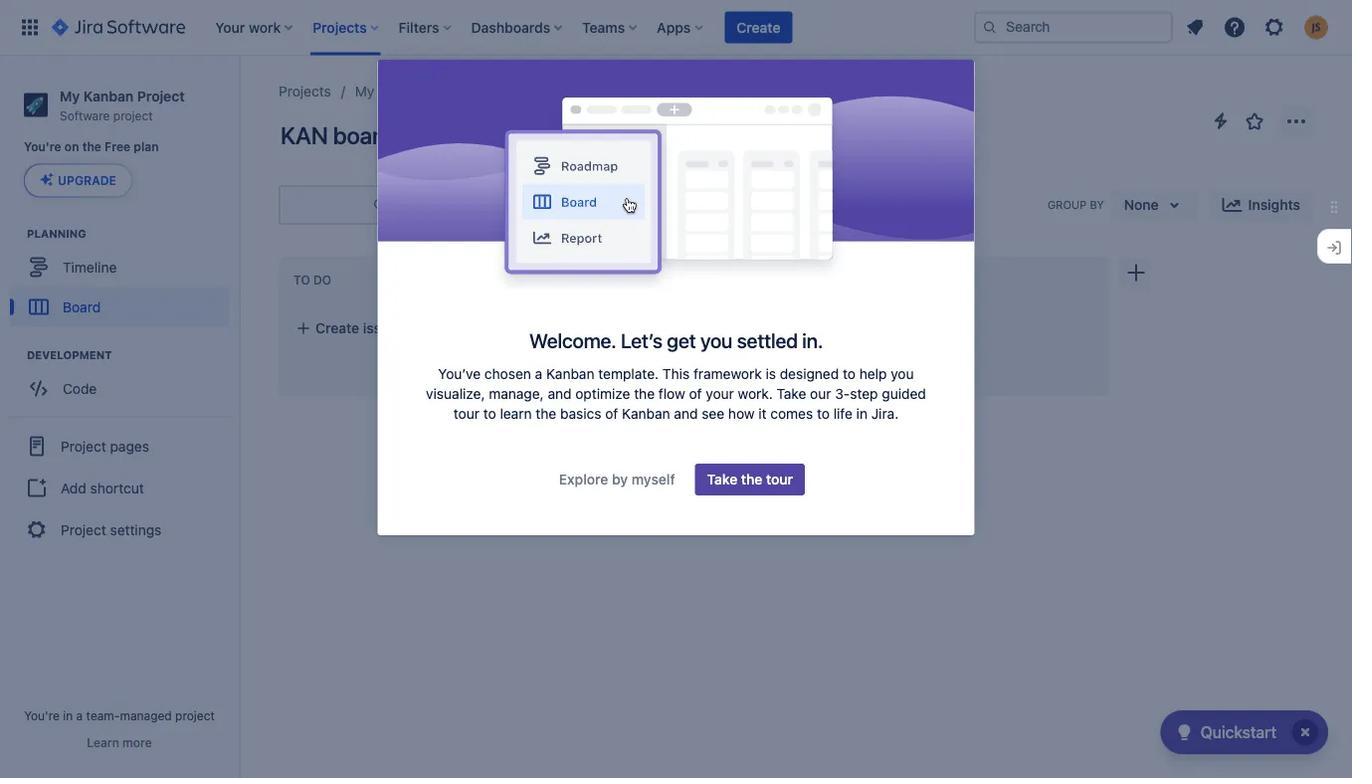 Task type: describe. For each thing, give the bounding box(es) containing it.
see
[[702, 406, 725, 422]]

invite
[[500, 197, 536, 213]]

board link
[[10, 287, 229, 327]]

explore by myself
[[559, 471, 675, 488]]

manage,
[[489, 386, 544, 402]]

explore
[[559, 471, 608, 488]]

kanban down flow
[[622, 406, 670, 422]]

0 horizontal spatial and
[[548, 386, 572, 402]]

timeline
[[63, 259, 117, 275]]

settings
[[110, 521, 162, 538]]

optimize
[[575, 386, 630, 402]]

insights button
[[1209, 189, 1313, 221]]

in progress
[[574, 273, 655, 287]]

take inside you've chosen a kanban template. this framework is designed to help you visualize, manage, and optimize the flow of your work. take our 3-step guided tour to learn the basics of kanban and see how it comes to life in jira.
[[777, 386, 806, 402]]

create for create issue
[[315, 320, 359, 336]]

by for explore
[[612, 471, 628, 488]]

to do
[[294, 273, 332, 287]]

managed
[[120, 709, 172, 722]]

on
[[65, 140, 79, 154]]

add shortcut button
[[8, 468, 231, 508]]

tour inside you've chosen a kanban template. this framework is designed to help you visualize, manage, and optimize the flow of your work. take our 3-step guided tour to learn the basics of kanban and see how it comes to life in jira.
[[454, 406, 480, 422]]

issue
[[363, 320, 397, 336]]

flow
[[659, 386, 685, 402]]

my for my kanban project software project
[[60, 88, 80, 104]]

you're for you're in a team-managed project
[[24, 709, 60, 722]]

1 horizontal spatial and
[[674, 406, 698, 422]]

get
[[667, 328, 696, 352]]

project pages
[[61, 438, 149, 454]]

you inside you've chosen a kanban template. this framework is designed to help you visualize, manage, and optimize the flow of your work. take our 3-step guided tour to learn the basics of kanban and see how it comes to life in jira.
[[891, 366, 914, 382]]

our
[[810, 386, 831, 402]]

automations menu button icon image
[[1209, 109, 1233, 133]]

development group
[[10, 347, 238, 414]]

upgrade button
[[25, 165, 131, 196]]

kanban down welcome.
[[546, 366, 595, 382]]

guided
[[882, 386, 926, 402]]

jira.
[[872, 406, 899, 422]]

by for group
[[1090, 198, 1104, 211]]

my kanban project link
[[355, 80, 476, 103]]

john smith image
[[414, 189, 446, 221]]

code
[[63, 380, 97, 397]]

project pages link
[[8, 424, 231, 468]]

my for my kanban project
[[355, 83, 375, 100]]

tour inside button
[[766, 471, 793, 488]]

invite button
[[458, 187, 553, 223]]

project inside my kanban project software project
[[113, 108, 153, 122]]

code link
[[10, 369, 229, 408]]

welcome.
[[529, 328, 616, 352]]

1 horizontal spatial to
[[817, 406, 830, 422]]

you're in a team-managed project
[[24, 709, 215, 722]]

plan
[[134, 140, 159, 154]]

take inside button
[[707, 471, 738, 488]]

create column image
[[1125, 261, 1148, 285]]

basics
[[560, 406, 601, 422]]

board
[[333, 121, 393, 149]]

my kanban project
[[355, 83, 476, 100]]

create issue button
[[284, 310, 542, 346]]

development
[[27, 348, 112, 361]]

search image
[[982, 19, 998, 35]]

learn more button
[[87, 734, 152, 750]]

projects
[[279, 83, 331, 100]]

project down primary element
[[430, 83, 476, 100]]

kanban inside my kanban project software project
[[83, 88, 134, 104]]

2 horizontal spatial to
[[843, 366, 856, 382]]

0 horizontal spatial to
[[483, 406, 496, 422]]

timeline link
[[10, 247, 229, 287]]

planning
[[27, 227, 86, 240]]

add people image
[[464, 193, 488, 217]]

primary element
[[12, 0, 974, 55]]

do
[[313, 273, 332, 287]]

you've chosen a kanban template. this framework is designed to help you visualize, manage, and optimize the flow of your work. take our 3-step guided tour to learn the basics of kanban and see how it comes to life in jira.
[[426, 366, 926, 422]]

free
[[105, 140, 131, 154]]

shortcut
[[90, 480, 144, 496]]

template.
[[598, 366, 659, 382]]

is
[[766, 366, 776, 382]]

pages
[[110, 438, 149, 454]]

check image
[[1173, 720, 1197, 744]]

comes
[[771, 406, 813, 422]]

help
[[860, 366, 887, 382]]

add shortcut
[[61, 480, 144, 496]]

add
[[61, 480, 86, 496]]

more
[[122, 735, 152, 749]]



Task type: locate. For each thing, give the bounding box(es) containing it.
upgrade
[[58, 173, 116, 187]]

to
[[843, 366, 856, 382], [483, 406, 496, 422], [817, 406, 830, 422]]

0 horizontal spatial a
[[76, 709, 83, 722]]

your
[[706, 386, 734, 402]]

chosen
[[485, 366, 531, 382]]

my inside my kanban project software project
[[60, 88, 80, 104]]

1 horizontal spatial of
[[689, 386, 702, 402]]

my up software
[[60, 88, 80, 104]]

you're left the team- at the bottom
[[24, 709, 60, 722]]

project inside my kanban project software project
[[137, 88, 185, 104]]

a inside you've chosen a kanban template. this framework is designed to help you visualize, manage, and optimize the flow of your work. take our 3-step guided tour to learn the basics of kanban and see how it comes to life in jira.
[[535, 366, 543, 382]]

to left learn
[[483, 406, 496, 422]]

project right the managed
[[175, 709, 215, 722]]

software
[[60, 108, 110, 122]]

1 horizontal spatial project
[[175, 709, 215, 722]]

you're left on on the top left of page
[[24, 140, 61, 154]]

it
[[759, 406, 767, 422]]

quickstart
[[1201, 723, 1277, 742]]

the inside button
[[741, 471, 763, 488]]

project settings link
[[8, 508, 231, 552]]

learn
[[500, 406, 532, 422]]

to
[[294, 273, 310, 287]]

0 vertical spatial take
[[777, 386, 806, 402]]

in
[[856, 406, 868, 422], [63, 709, 73, 722]]

1 you're from the top
[[24, 140, 61, 154]]

by right group
[[1090, 198, 1104, 211]]

group containing project pages
[[8, 416, 231, 558]]

settled
[[737, 328, 798, 352]]

in left the team- at the bottom
[[63, 709, 73, 722]]

1 vertical spatial take
[[707, 471, 738, 488]]

0 horizontal spatial in
[[63, 709, 73, 722]]

create issue
[[315, 320, 397, 336]]

in inside you've chosen a kanban template. this framework is designed to help you visualize, manage, and optimize the flow of your work. take our 3-step guided tour to learn the basics of kanban and see how it comes to life in jira.
[[856, 406, 868, 422]]

quickstart button
[[1161, 711, 1329, 754]]

you're for you're on the free plan
[[24, 140, 61, 154]]

a
[[535, 366, 543, 382], [76, 709, 83, 722]]

0 horizontal spatial of
[[605, 406, 618, 422]]

learn more
[[87, 735, 152, 749]]

tour down comes
[[766, 471, 793, 488]]

a up manage,
[[535, 366, 543, 382]]

and down flow
[[674, 406, 698, 422]]

welcome. let's get you settled in. dialog
[[330, 60, 1017, 535]]

the down template. in the left top of the page
[[634, 386, 655, 402]]

take the tour
[[707, 471, 793, 488]]

you've
[[438, 366, 481, 382]]

how
[[728, 406, 755, 422]]

a left the team- at the bottom
[[76, 709, 83, 722]]

planning group
[[10, 225, 238, 333]]

a for chosen
[[535, 366, 543, 382]]

Search field
[[974, 11, 1173, 43]]

project
[[113, 108, 153, 122], [175, 709, 215, 722]]

0 horizontal spatial by
[[612, 471, 628, 488]]

1 horizontal spatial tour
[[766, 471, 793, 488]]

welcome. let's get you settled in.
[[529, 328, 823, 352]]

work.
[[738, 386, 773, 402]]

the
[[82, 140, 101, 154], [634, 386, 655, 402], [536, 406, 557, 422], [741, 471, 763, 488]]

0 vertical spatial in
[[856, 406, 868, 422]]

0 vertical spatial and
[[548, 386, 572, 402]]

you up guided
[[891, 366, 914, 382]]

group
[[1048, 198, 1087, 211]]

and up basics
[[548, 386, 572, 402]]

you
[[700, 328, 733, 352], [891, 366, 914, 382]]

1 horizontal spatial create
[[737, 19, 781, 35]]

team-
[[86, 709, 120, 722]]

take down see
[[707, 471, 738, 488]]

insights
[[1249, 197, 1301, 213]]

of right flow
[[689, 386, 702, 402]]

a for in
[[76, 709, 83, 722]]

0 vertical spatial project
[[113, 108, 153, 122]]

create for create
[[737, 19, 781, 35]]

kanban
[[378, 83, 427, 100], [83, 88, 134, 104], [546, 366, 595, 382], [622, 406, 670, 422]]

1 horizontal spatial you
[[891, 366, 914, 382]]

let's
[[621, 328, 663, 352]]

0 horizontal spatial tour
[[454, 406, 480, 422]]

explore by myself button
[[547, 464, 687, 496]]

project up add
[[61, 438, 106, 454]]

myself
[[632, 471, 675, 488]]

the right learn
[[536, 406, 557, 422]]

project down add
[[61, 521, 106, 538]]

jira software image
[[52, 15, 185, 39], [52, 15, 185, 39]]

in.
[[802, 328, 823, 352]]

kan board
[[281, 121, 393, 149]]

tour down visualize,
[[454, 406, 480, 422]]

the down the 'how'
[[741, 471, 763, 488]]

framework
[[694, 366, 762, 382]]

in right life
[[856, 406, 868, 422]]

to left life
[[817, 406, 830, 422]]

designed
[[780, 366, 839, 382]]

take the tour button
[[695, 464, 805, 496]]

by
[[1090, 198, 1104, 211], [612, 471, 628, 488]]

0 horizontal spatial take
[[707, 471, 738, 488]]

1 vertical spatial a
[[76, 709, 83, 722]]

0 horizontal spatial my
[[60, 88, 80, 104]]

to up 3-
[[843, 366, 856, 382]]

1 vertical spatial by
[[612, 471, 628, 488]]

you're on the free plan
[[24, 140, 159, 154]]

create
[[737, 19, 781, 35], [315, 320, 359, 336]]

1 horizontal spatial in
[[856, 406, 868, 422]]

star kan board image
[[1243, 109, 1267, 133]]

learn
[[87, 735, 119, 749]]

1 horizontal spatial by
[[1090, 198, 1104, 211]]

create inside primary element
[[737, 19, 781, 35]]

insights image
[[1221, 193, 1245, 217]]

1 vertical spatial you
[[891, 366, 914, 382]]

0 vertical spatial create
[[737, 19, 781, 35]]

0 horizontal spatial you
[[700, 328, 733, 352]]

create button
[[725, 11, 793, 43]]

0 vertical spatial by
[[1090, 198, 1104, 211]]

Search this board text field
[[281, 187, 372, 223]]

kanban up software
[[83, 88, 134, 104]]

project up plan
[[137, 88, 185, 104]]

0 vertical spatial of
[[689, 386, 702, 402]]

1 horizontal spatial take
[[777, 386, 806, 402]]

1 horizontal spatial my
[[355, 83, 375, 100]]

group by
[[1048, 198, 1104, 211]]

this
[[663, 366, 690, 382]]

1 vertical spatial in
[[63, 709, 73, 722]]

1 horizontal spatial a
[[535, 366, 543, 382]]

0 horizontal spatial project
[[113, 108, 153, 122]]

0 vertical spatial tour
[[454, 406, 480, 422]]

board
[[63, 298, 101, 315]]

create banner
[[0, 0, 1352, 56]]

life
[[834, 406, 853, 422]]

progress
[[590, 273, 655, 287]]

you're
[[24, 140, 61, 154], [24, 709, 60, 722]]

my
[[355, 83, 375, 100], [60, 88, 80, 104]]

projects link
[[279, 80, 331, 103]]

group
[[8, 416, 231, 558]]

2 you're from the top
[[24, 709, 60, 722]]

3-
[[835, 386, 850, 402]]

take up comes
[[777, 386, 806, 402]]

kanban up board on the top
[[378, 83, 427, 100]]

tour
[[454, 406, 480, 422], [766, 471, 793, 488]]

0 vertical spatial a
[[535, 366, 543, 382]]

1 vertical spatial of
[[605, 406, 618, 422]]

1 vertical spatial tour
[[766, 471, 793, 488]]

1 vertical spatial you're
[[24, 709, 60, 722]]

by inside button
[[612, 471, 628, 488]]

in
[[574, 273, 587, 287]]

1 vertical spatial project
[[175, 709, 215, 722]]

dismiss quickstart image
[[1290, 717, 1322, 748]]

project settings
[[61, 521, 162, 538]]

step
[[850, 386, 878, 402]]

of down optimize
[[605, 406, 618, 422]]

kanban inside my kanban project link
[[378, 83, 427, 100]]

of
[[689, 386, 702, 402], [605, 406, 618, 422]]

the right on on the top left of page
[[82, 140, 101, 154]]

0 vertical spatial you're
[[24, 140, 61, 154]]

1 vertical spatial and
[[674, 406, 698, 422]]

kan
[[281, 121, 328, 149]]

visualize,
[[426, 386, 485, 402]]

0 vertical spatial you
[[700, 328, 733, 352]]

by left myself on the left bottom of page
[[612, 471, 628, 488]]

1 vertical spatial create
[[315, 320, 359, 336]]

you right get
[[700, 328, 733, 352]]

my up board on the top
[[355, 83, 375, 100]]

project
[[430, 83, 476, 100], [137, 88, 185, 104], [61, 438, 106, 454], [61, 521, 106, 538]]

my kanban project software project
[[60, 88, 185, 122]]

project up plan
[[113, 108, 153, 122]]

0 horizontal spatial create
[[315, 320, 359, 336]]



Task type: vqa. For each thing, say whether or not it's contained in the screenshot.
Optimize
yes



